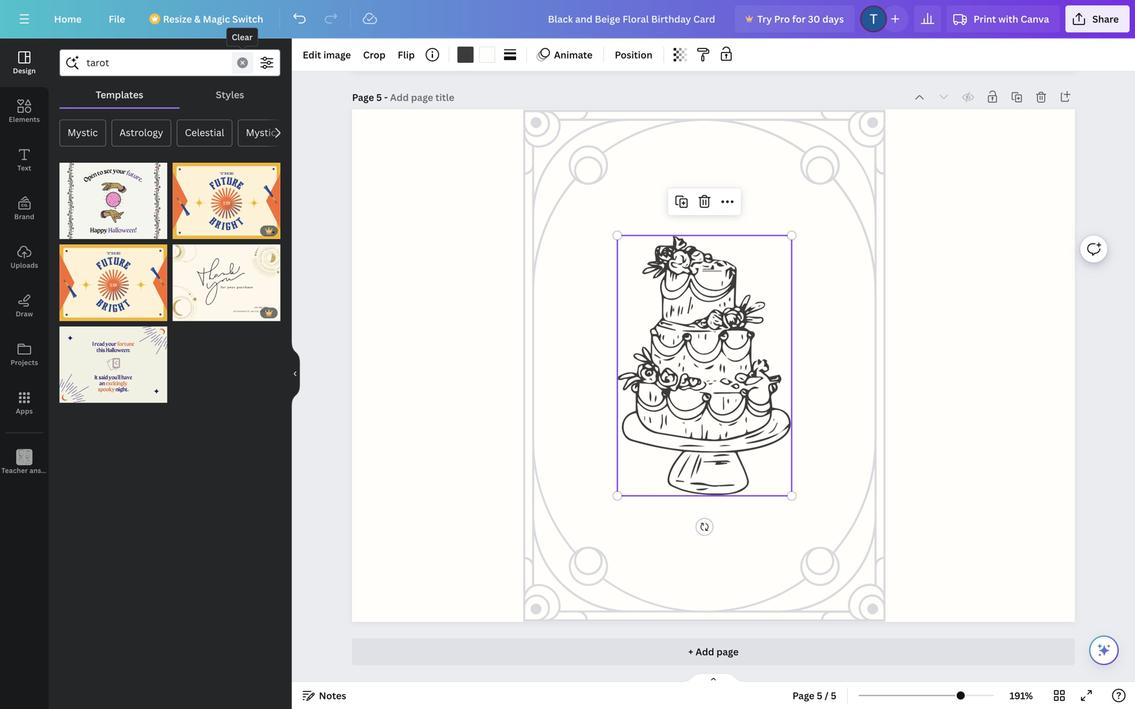 Task type: describe. For each thing, give the bounding box(es) containing it.
days
[[822, 12, 844, 25]]

templates button
[[59, 82, 180, 107]]

mystic button
[[59, 120, 106, 147]]

2 horizontal spatial 5
[[831, 689, 836, 702]]

page 5 / 5 button
[[787, 685, 842, 707]]

30
[[808, 12, 820, 25]]

apps
[[16, 407, 33, 416]]

show pages image
[[681, 673, 746, 684]]

/
[[825, 689, 829, 702]]

animate
[[554, 48, 593, 61]]

1 horizontal spatial blue orange and yellow bright & maximalist general greetings graduation flat card group
[[173, 155, 280, 239]]

animate button
[[532, 44, 598, 66]]

main menu bar
[[0, 0, 1135, 39]]

0 horizontal spatial blue orange and yellow bright & maximalist general greetings graduation flat card group
[[59, 237, 167, 321]]

of for blue orange and yellow bright & maximalist general greetings graduation flat card group to the left
[[185, 308, 193, 318]]

191% button
[[999, 685, 1043, 707]]

+ add page
[[688, 646, 739, 658]]

styles button
[[180, 82, 280, 107]]

uploads
[[10, 261, 38, 270]]

apps button
[[0, 379, 49, 428]]

&
[[194, 12, 201, 25]]

hide image
[[291, 342, 300, 406]]

crop
[[363, 48, 386, 61]]

file button
[[98, 5, 136, 32]]

teacher answer keys
[[1, 466, 70, 475]]

celestial
[[185, 126, 224, 139]]

orange and indigo modern occult halloween card image
[[59, 327, 167, 403]]

edit image button
[[297, 44, 356, 66]]

pro
[[774, 12, 790, 25]]

brand
[[14, 212, 34, 221]]

page 5 -
[[352, 91, 390, 104]]

styles
[[216, 88, 244, 101]]

2 for blue orange and yellow bright & maximalist general greetings graduation flat card group to the left
[[195, 308, 199, 318]]

magic
[[203, 12, 230, 25]]

page for page 5 -
[[352, 91, 374, 104]]

for
[[792, 12, 806, 25]]

+
[[688, 646, 693, 658]]

mystical
[[246, 126, 284, 139]]

+ add page button
[[352, 638, 1075, 666]]

file
[[109, 12, 125, 25]]

1 for blue orange and yellow bright & maximalist general greetings graduation flat card group to the left
[[179, 308, 183, 318]]

elements
[[9, 115, 40, 124]]

Design title text field
[[537, 5, 730, 32]]

flip button
[[392, 44, 420, 66]]

brand button
[[0, 184, 49, 233]]

2 for 'purple and pink modern occult halloween card' group
[[195, 226, 199, 236]]

canva
[[1021, 12, 1049, 25]]

purple aesthetic elegant spiritual readings thank you card group
[[173, 237, 280, 321]]

mystical button
[[238, 120, 292, 147]]

uploads button
[[0, 233, 49, 282]]

astrology
[[119, 126, 163, 139]]

image
[[323, 48, 351, 61]]

crop button
[[358, 44, 391, 66]]

print with canva button
[[947, 5, 1060, 32]]

side panel tab list
[[0, 39, 70, 487]]

print
[[974, 12, 996, 25]]



Task type: locate. For each thing, give the bounding box(es) containing it.
draw button
[[0, 282, 49, 330]]

page for page 5 / 5
[[793, 689, 815, 702]]

print with canva
[[974, 12, 1049, 25]]

1 horizontal spatial page
[[793, 689, 815, 702]]

clear
[[232, 31, 253, 43]]

edit image
[[303, 48, 351, 61]]

1 of 2 inside purple aesthetic elegant spiritual readings thank you card group
[[179, 308, 199, 318]]

text
[[17, 164, 31, 173]]

design button
[[0, 39, 49, 87]]

5 left /
[[817, 689, 822, 702]]

purple and pink modern occult halloween card image
[[59, 163, 167, 239]]

1 for 'purple and pink modern occult halloween card' group
[[179, 226, 183, 236]]

Use 5+ words to describe... search field
[[86, 50, 229, 76]]

5 for -
[[376, 91, 382, 104]]

1 of 2
[[179, 226, 199, 236], [66, 308, 86, 318], [179, 308, 199, 318]]

color group
[[455, 44, 498, 66]]

0 horizontal spatial page
[[352, 91, 374, 104]]

try pro for 30 days button
[[735, 5, 855, 32]]

of
[[185, 226, 193, 236], [72, 308, 80, 318], [185, 308, 193, 318]]

page 5 / 5
[[793, 689, 836, 702]]

with
[[998, 12, 1018, 25]]

#3d3b3a image
[[457, 47, 474, 63], [457, 47, 474, 63]]

5 for /
[[817, 689, 822, 702]]

share
[[1092, 12, 1119, 25]]

projects
[[11, 358, 38, 367]]

mystic
[[68, 126, 98, 139]]

resize & magic switch
[[163, 12, 263, 25]]

;
[[23, 467, 25, 475]]

resize
[[163, 12, 192, 25]]

orange and indigo modern occult halloween card group
[[59, 319, 167, 403]]

notes
[[319, 689, 346, 702]]

design
[[13, 66, 36, 75]]

Page title text field
[[390, 91, 456, 104]]

page left /
[[793, 689, 815, 702]]

0 horizontal spatial 5
[[376, 91, 382, 104]]

of for 'purple and pink modern occult halloween card' group
[[185, 226, 193, 236]]

teacher
[[1, 466, 28, 475]]

draw
[[16, 309, 33, 319]]

page inside button
[[793, 689, 815, 702]]

purple and pink modern occult halloween card group
[[59, 155, 167, 239]]

191%
[[1010, 689, 1033, 702]]

try pro for 30 days
[[757, 12, 844, 25]]

text button
[[0, 136, 49, 184]]

blue orange and yellow bright & maximalist general greetings graduation flat card group
[[173, 155, 280, 239], [59, 237, 167, 321]]

share button
[[1065, 5, 1130, 32]]

5 left -
[[376, 91, 382, 104]]

1
[[179, 226, 183, 236], [66, 308, 70, 318], [179, 308, 183, 318]]

edit
[[303, 48, 321, 61]]

page left -
[[352, 91, 374, 104]]

of inside purple aesthetic elegant spiritual readings thank you card group
[[185, 308, 193, 318]]

home
[[54, 12, 82, 25]]

1 horizontal spatial 5
[[817, 689, 822, 702]]

answer
[[30, 466, 53, 475]]

home link
[[43, 5, 92, 32]]

1 inside purple aesthetic elegant spiritual readings thank you card group
[[179, 308, 183, 318]]

position
[[615, 48, 653, 61]]

page
[[352, 91, 374, 104], [793, 689, 815, 702]]

celestial button
[[177, 120, 232, 147]]

templates
[[96, 88, 143, 101]]

#fffefb image
[[479, 47, 495, 63], [479, 47, 495, 63]]

astrology button
[[111, 120, 171, 147]]

2
[[195, 226, 199, 236], [82, 308, 86, 318], [195, 308, 199, 318]]

switch
[[232, 12, 263, 25]]

projects button
[[0, 330, 49, 379]]

0 vertical spatial page
[[352, 91, 374, 104]]

2 inside purple aesthetic elegant spiritual readings thank you card group
[[195, 308, 199, 318]]

try
[[757, 12, 772, 25]]

position button
[[609, 44, 658, 66]]

page
[[717, 646, 739, 658]]

keys
[[55, 466, 70, 475]]

notes button
[[297, 685, 352, 707]]

canva assistant image
[[1096, 643, 1112, 659]]

1 vertical spatial page
[[793, 689, 815, 702]]

resize & magic switch button
[[141, 5, 274, 32]]

5
[[376, 91, 382, 104], [817, 689, 822, 702], [831, 689, 836, 702]]

add
[[696, 646, 714, 658]]

-
[[384, 91, 388, 104]]

5 right /
[[831, 689, 836, 702]]

flip
[[398, 48, 415, 61]]

elements button
[[0, 87, 49, 136]]



Task type: vqa. For each thing, say whether or not it's contained in the screenshot.
Templates button
yes



